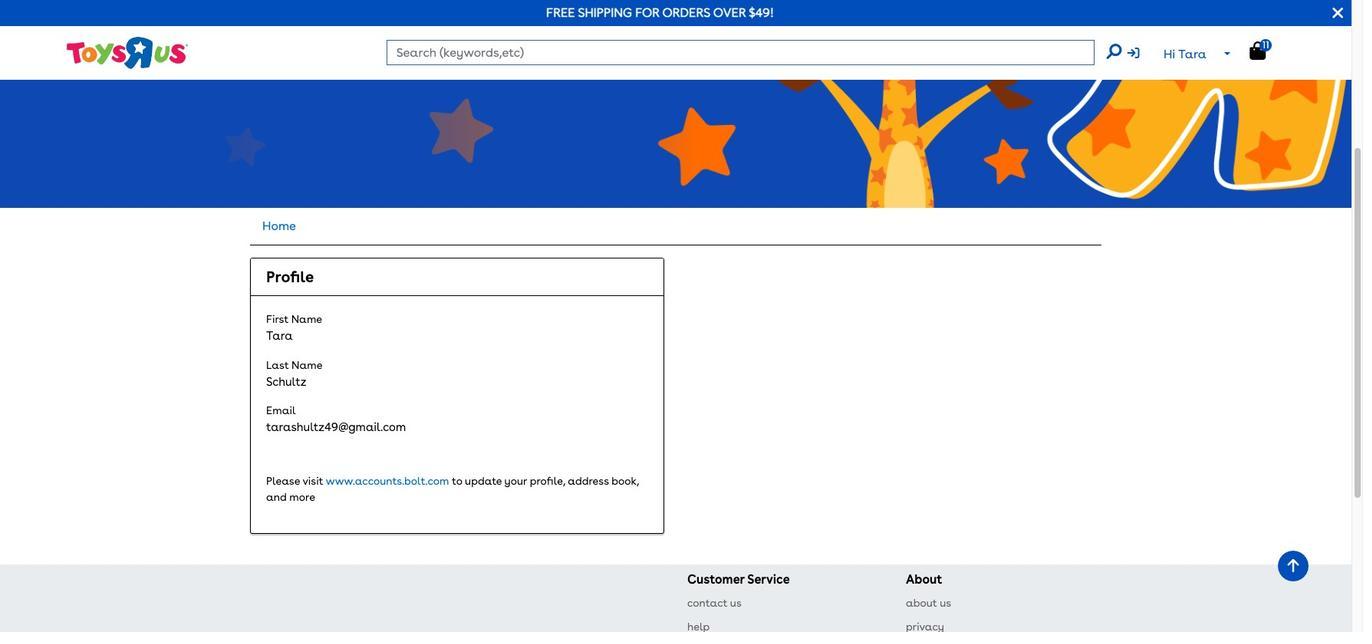 Task type: describe. For each thing, give the bounding box(es) containing it.
please
[[266, 474, 300, 487]]

profile,
[[530, 474, 565, 487]]

book,
[[612, 474, 639, 487]]

email
[[266, 404, 296, 417]]

service
[[747, 572, 790, 586]]

contact us link
[[687, 596, 742, 609]]

hi tara button
[[1127, 40, 1240, 69]]

contact us
[[687, 596, 742, 609]]

over
[[713, 5, 746, 20]]

about us link
[[906, 596, 951, 609]]

11
[[1262, 39, 1269, 50]]

$49!
[[749, 5, 774, 20]]

about
[[906, 596, 937, 609]]

shopping bag image
[[1250, 41, 1266, 60]]

update
[[465, 474, 502, 487]]

us for about
[[940, 596, 951, 609]]

tara inside first name tara
[[266, 329, 293, 343]]

11 link
[[1250, 39, 1281, 61]]

Enter Keyword or Item No. search field
[[386, 40, 1094, 65]]

free shipping for orders over $49! link
[[546, 5, 774, 20]]

close button image
[[1333, 5, 1343, 21]]

please visit www.accounts.bolt.com
[[266, 474, 449, 487]]

us for customer service
[[730, 596, 742, 609]]

to update your profile, address book, and more
[[266, 474, 639, 503]]

home link
[[262, 219, 296, 233]]

last name schultz
[[266, 359, 323, 389]]

profile
[[266, 268, 314, 286]]

email tarashultz49@gmail.com
[[266, 404, 406, 434]]

home
[[262, 219, 296, 233]]

toys r us image
[[66, 36, 188, 70]]

hi tara
[[1164, 47, 1207, 61]]

www.accounts.bolt.com
[[326, 474, 449, 487]]

for
[[635, 5, 659, 20]]

and
[[266, 491, 287, 503]]



Task type: vqa. For each thing, say whether or not it's contained in the screenshot.
Free
yes



Task type: locate. For each thing, give the bounding box(es) containing it.
sign in image
[[1127, 47, 1139, 59]]

www.accounts.bolt.com link
[[326, 474, 449, 487]]

name right first on the left of page
[[291, 313, 322, 325]]

schultz
[[266, 375, 306, 389]]

your
[[504, 474, 527, 487]]

0 vertical spatial name
[[291, 313, 322, 325]]

tara right the hi
[[1178, 47, 1207, 61]]

orders
[[662, 5, 710, 20]]

last
[[266, 359, 289, 371]]

free shipping for orders over $49!
[[546, 5, 774, 20]]

1 horizontal spatial us
[[940, 596, 951, 609]]

1 vertical spatial name
[[292, 359, 323, 371]]

about us
[[906, 596, 951, 609]]

tara down first on the left of page
[[266, 329, 293, 343]]

profile main content
[[0, 0, 1352, 549]]

0 horizontal spatial us
[[730, 596, 742, 609]]

1 horizontal spatial tara
[[1178, 47, 1207, 61]]

name for schultz
[[292, 359, 323, 371]]

name for tara
[[291, 313, 322, 325]]

tarashultz49@gmail.com
[[266, 420, 406, 434]]

hi
[[1164, 47, 1175, 61]]

name up schultz
[[292, 359, 323, 371]]

customer
[[687, 572, 745, 586]]

1 vertical spatial tara
[[266, 329, 293, 343]]

more
[[289, 491, 315, 503]]

None search field
[[386, 40, 1121, 65]]

address
[[568, 474, 609, 487]]

us right the about
[[940, 596, 951, 609]]

first
[[266, 313, 289, 325]]

name inside 'last name schultz'
[[292, 359, 323, 371]]

us
[[730, 596, 742, 609], [940, 596, 951, 609]]

visit
[[303, 474, 323, 487]]

free
[[546, 5, 575, 20]]

1 us from the left
[[730, 596, 742, 609]]

shipping
[[578, 5, 632, 20]]

customer service
[[687, 572, 790, 586]]

0 vertical spatial tara
[[1178, 47, 1207, 61]]

contact
[[687, 596, 728, 609]]

to
[[452, 474, 462, 487]]

about
[[906, 572, 942, 586]]

us down the customer service
[[730, 596, 742, 609]]

name inside first name tara
[[291, 313, 322, 325]]

tara
[[1178, 47, 1207, 61], [266, 329, 293, 343]]

tara inside popup button
[[1178, 47, 1207, 61]]

0 horizontal spatial tara
[[266, 329, 293, 343]]

name
[[291, 313, 322, 325], [292, 359, 323, 371]]

2 us from the left
[[940, 596, 951, 609]]

first name tara
[[266, 313, 322, 343]]



